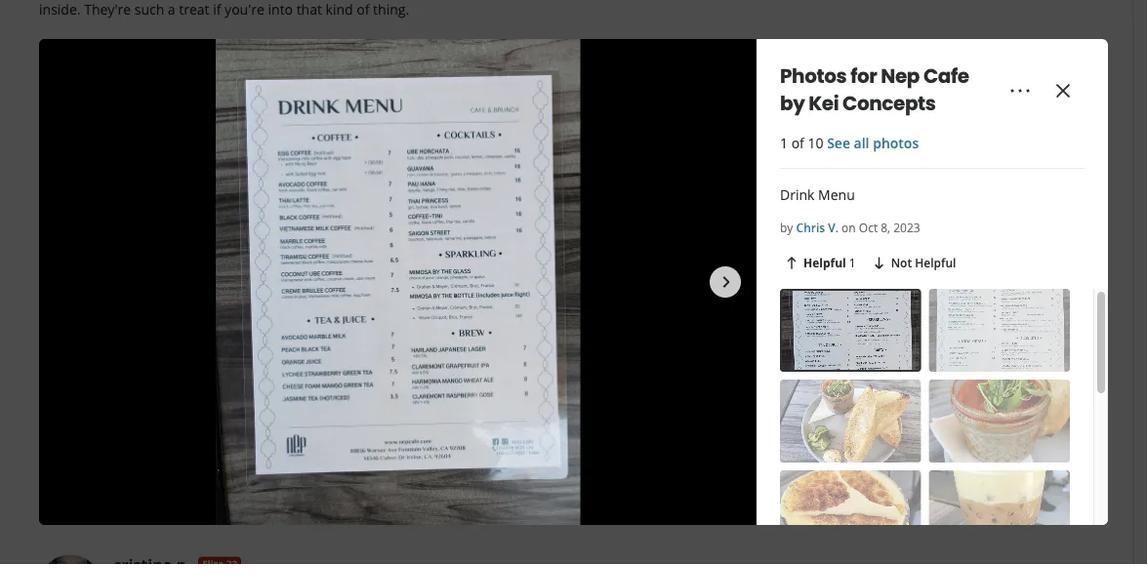 Task type: locate. For each thing, give the bounding box(es) containing it.
and down as
[[173, 526, 198, 545]]

0 vertical spatial we
[[284, 39, 302, 57]]

a right into
[[345, 58, 352, 77]]

so inside thank you so much for taking the time to share your detailed experience at nếp cafe! your feedback is invaluable to us as we constantly strive to improve our service and offerings. we understand the importance of timely service and will work to ensure a smoother experience for our guests in the future. we're grateful for your support and hope to see you again soon at nếp!
[[136, 487, 151, 506]]

wait
[[403, 58, 429, 77]]

has
[[629, 58, 652, 77]]

into
[[316, 58, 341, 77]]

service down detailed
[[416, 507, 461, 525]]

0 horizontal spatial i
[[172, 58, 176, 77]]

for
[[851, 63, 877, 90], [545, 78, 563, 96], [229, 277, 249, 296], [194, 487, 213, 506], [476, 526, 494, 545], [749, 526, 767, 545]]

0 vertical spatial service
[[416, 507, 461, 525]]

nep up see all photos link on the right
[[881, 63, 920, 90]]

1 left 10
[[780, 133, 788, 152]]

taking
[[216, 487, 255, 506]]

1 vertical spatial nep
[[881, 63, 920, 90]]

so left much
[[136, 487, 151, 506]]

see all photos from chris v. for nep cafe by kei concepts link
[[39, 277, 425, 296]]

grateful
[[695, 526, 745, 545]]

is inside thank you so much for taking the time to share your detailed experience at nếp cafe! your feedback is invaluable to us as we constantly strive to improve our service and offerings. we understand the importance of timely service and will work to ensure a smoother experience for our guests in the future. we're grateful for your support and hope to see you again soon at nếp!
[[709, 487, 719, 506]]

cafe left menu icon
[[924, 63, 969, 90]]

business
[[113, 390, 170, 408]]

this left price
[[546, 39, 569, 57]]

1 vertical spatial all
[[66, 277, 83, 296]]

see all photos from chris v. for nep cafe by kei concepts
[[39, 277, 425, 296]]

chris v. link
[[796, 219, 839, 235]]

1 horizontal spatial v.
[[828, 219, 839, 235]]

1 vertical spatial a
[[325, 526, 333, 545]]

1 vertical spatial you
[[259, 546, 283, 564]]

0 vertical spatial photos
[[873, 133, 919, 152]]

i right time.
[[469, 58, 473, 77]]

and down best
[[144, 58, 168, 77]]

1 horizontal spatial 1
[[850, 255, 856, 271]]

christopher m. business customer service
[[113, 367, 285, 408]]

1 horizontal spatial i
[[469, 58, 473, 77]]

0 horizontal spatial 1
[[780, 133, 788, 152]]

our down offerings.
[[498, 526, 520, 545]]

0 horizontal spatial of
[[66, 526, 79, 545]]

a up "soon"
[[325, 526, 333, 545]]

fly,
[[75, 97, 93, 116]]

all right 10
[[854, 133, 870, 152]]

2 horizontal spatial concepts
[[843, 90, 936, 117]]

cafe!
[[579, 487, 611, 506]]

0 vertical spatial is
[[101, 39, 111, 57]]

to
[[315, 487, 328, 506], [135, 507, 148, 525], [318, 507, 331, 525], [261, 526, 274, 545], [217, 546, 230, 564]]

even
[[237, 58, 268, 77]]

not helpful
[[891, 255, 956, 271]]

0 vertical spatial by
[[780, 90, 805, 117]]

1 horizontal spatial a
[[345, 58, 352, 77]]

1 horizontal spatial of
[[792, 133, 805, 152]]

to right strive
[[318, 507, 331, 525]]

0 horizontal spatial had
[[39, 78, 63, 96]]

we up vegas,
[[215, 58, 233, 77]]

24 close v2 image
[[1052, 79, 1075, 103]]

hope
[[181, 546, 214, 564]]

1 vertical spatial don't
[[97, 97, 130, 116]]

0 horizontal spatial we
[[188, 507, 206, 525]]

by
[[780, 90, 805, 117], [780, 219, 793, 235], [318, 277, 334, 296]]

experience up offerings.
[[459, 487, 529, 506]]

1 of 10 see all photos
[[780, 133, 919, 152]]

concepts
[[566, 58, 626, 77], [843, 90, 936, 117], [363, 277, 425, 296]]

of
[[792, 133, 805, 152], [66, 526, 79, 545]]

and left offerings.
[[464, 507, 489, 525]]

0 horizontal spatial nep
[[39, 39, 65, 57]]

strive
[[279, 507, 314, 525]]

2 vertical spatial we
[[188, 507, 206, 525]]

0 horizontal spatial at
[[359, 546, 372, 564]]

not
[[891, 255, 912, 271]]

0 horizontal spatial photos
[[86, 277, 134, 296]]

to left us
[[135, 507, 148, 525]]

1 horizontal spatial concepts
[[566, 58, 626, 77]]

1 horizontal spatial is
[[709, 487, 719, 506]]

0 vertical spatial see
[[827, 133, 851, 152]]

chris down drink menu at top right
[[796, 219, 825, 235]]

of inside thank you so much for taking the time to share your detailed experience at nếp cafe! your feedback is invaluable to us as we constantly strive to improve our service and offerings. we understand the importance of timely service and will work to ensure a smoother experience for our guests in the future. we're grateful for your support and hope to see you again soon at nếp!
[[66, 526, 79, 545]]

so up it.
[[237, 78, 252, 96]]

0 horizontal spatial chris
[[174, 277, 209, 296]]

we
[[284, 39, 302, 57], [215, 58, 233, 77], [188, 507, 206, 525]]

and
[[144, 58, 168, 77], [464, 507, 489, 525], [173, 526, 198, 545], [153, 546, 177, 564]]

walk;
[[39, 97, 72, 116]]

memory,
[[83, 58, 140, 77]]

again
[[286, 546, 321, 564]]

2 horizontal spatial cafe
[[924, 63, 969, 90]]

0 vertical spatial chris
[[796, 219, 825, 235]]

improve
[[334, 507, 387, 525]]

photos
[[873, 133, 919, 152], [86, 277, 134, 296]]

1 horizontal spatial cafe
[[284, 277, 314, 296]]

a inside thank you so much for taking the time to share your detailed experience at nếp cafe! your feedback is invaluable to us as we constantly strive to improve our service and offerings. we understand the importance of timely service and will work to ensure a smoother experience for our guests in the future. we're grateful for your support and hope to see you again soon at nếp!
[[325, 526, 333, 545]]

is up memory,
[[101, 39, 111, 57]]

you up invaluable
[[109, 487, 133, 506]]

see
[[827, 133, 851, 152], [39, 277, 63, 296]]

the up decent
[[359, 39, 380, 57]]

experience
[[459, 487, 529, 506], [402, 526, 472, 545]]

service
[[239, 390, 285, 408]]

2 horizontal spatial nep
[[881, 63, 920, 90]]

of left 10
[[792, 133, 805, 152]]

kei inside nep cafe is the best brunch (although we skipped the alcohol) which i've had in this price range in recent memory, and i think we even lucked into a decent wait time. i know that kei concepts has had their tendrils in las vegas, so hopefully they bring this restaurant over. but for now: run, don't walk; fly, don't drive. it's worth it.
[[543, 58, 563, 77]]

v.
[[828, 219, 839, 235], [213, 277, 225, 296]]

1 horizontal spatial your
[[371, 487, 400, 506]]

lucked
[[271, 58, 313, 77]]

1 vertical spatial is
[[709, 487, 719, 506]]

(although
[[219, 39, 280, 57]]

of left timely
[[66, 526, 79, 545]]

1 vertical spatial concepts
[[843, 90, 936, 117]]

1 vertical spatial kei
[[809, 90, 839, 117]]

16 helpful v2 image
[[784, 255, 800, 271]]

nep up recent
[[39, 39, 65, 57]]

worth
[[194, 97, 232, 116]]

had up that at top left
[[503, 39, 527, 57]]

at left the nếp at the bottom of the page
[[533, 487, 545, 506]]

0 vertical spatial of
[[792, 133, 805, 152]]

experience down detailed
[[402, 526, 472, 545]]

decent
[[356, 58, 399, 77]]

in left las
[[152, 78, 164, 96]]

you right see
[[259, 546, 283, 564]]

0 vertical spatial cafe
[[69, 39, 98, 57]]

1 horizontal spatial helpful
[[915, 255, 956, 271]]

0 vertical spatial nep
[[39, 39, 65, 57]]

1 left 16 nothelpful v2 image
[[850, 255, 856, 271]]

the
[[115, 39, 135, 57], [359, 39, 380, 57], [259, 487, 280, 506], [658, 507, 679, 525], [584, 526, 605, 545]]

is
[[101, 39, 111, 57], [709, 487, 719, 506]]

helpful right 16 helpful v2 icon
[[804, 255, 846, 271]]

the up we're
[[658, 507, 679, 525]]

helpful right not at top right
[[915, 255, 956, 271]]

1 vertical spatial our
[[498, 526, 520, 545]]

3 button
[[140, 312, 228, 342]]

0 horizontal spatial a
[[325, 526, 333, 545]]

0 vertical spatial don't
[[631, 78, 664, 96]]

your down timely
[[66, 546, 96, 564]]

1 vertical spatial see
[[39, 277, 63, 296]]

0 horizontal spatial see
[[39, 277, 63, 296]]

over.
[[484, 78, 516, 96]]

menu
[[818, 185, 855, 204]]

ensure
[[278, 526, 322, 545]]

is up importance
[[709, 487, 719, 506]]

0 vertical spatial so
[[237, 78, 252, 96]]

0 horizontal spatial so
[[136, 487, 151, 506]]

v. left on
[[828, 219, 839, 235]]

guests
[[524, 526, 565, 545]]

in inside thank you so much for taking the time to share your detailed experience at nếp cafe! your feedback is invaluable to us as we constantly strive to improve our service and offerings. we understand the importance of timely service and will work to ensure a smoother experience for our guests in the future. we're grateful for your support and hope to see you again soon at nếp!
[[569, 526, 581, 545]]

your up improve
[[371, 487, 400, 506]]

1 horizontal spatial this
[[546, 39, 569, 57]]

0 horizontal spatial service
[[125, 526, 170, 545]]

1 horizontal spatial we
[[215, 58, 233, 77]]

0 vertical spatial concepts
[[566, 58, 626, 77]]

the down understand
[[584, 526, 605, 545]]

i
[[172, 58, 176, 77], [469, 58, 473, 77]]

0 horizontal spatial don't
[[97, 97, 130, 116]]

0 horizontal spatial this
[[386, 78, 410, 96]]

concepts inside photos for nep cafe by kei concepts
[[843, 90, 936, 117]]

cafe up 4
[[284, 277, 314, 296]]

0 horizontal spatial kei
[[338, 277, 359, 296]]

0 horizontal spatial helpful
[[804, 255, 846, 271]]

1 vertical spatial by
[[780, 219, 793, 235]]

1 horizontal spatial so
[[237, 78, 252, 96]]

we
[[556, 507, 576, 525]]

1
[[780, 133, 788, 152], [850, 255, 856, 271]]

don't
[[631, 78, 664, 96], [97, 97, 130, 116]]

0 vertical spatial had
[[503, 39, 527, 57]]

0 vertical spatial kei
[[543, 58, 563, 77]]

nep inside photos for nep cafe by kei concepts
[[881, 63, 920, 90]]

0 vertical spatial all
[[854, 133, 870, 152]]

1 vertical spatial we
[[215, 58, 233, 77]]

0 vertical spatial your
[[371, 487, 400, 506]]

0 vertical spatial a
[[345, 58, 352, 77]]

we up lucked
[[284, 39, 302, 57]]

2 helpful from the left
[[915, 255, 956, 271]]

you
[[109, 487, 133, 506], [259, 546, 283, 564]]

detailed
[[404, 487, 455, 506]]

in down we
[[569, 526, 581, 545]]

2 horizontal spatial kei
[[809, 90, 839, 117]]

nep up 16 cool v2 image
[[253, 277, 280, 296]]

1 horizontal spatial photos
[[873, 133, 919, 152]]

helpful inside button
[[915, 255, 956, 271]]

invaluable
[[66, 507, 132, 525]]

1 vertical spatial v.
[[213, 277, 225, 296]]

nep
[[39, 39, 65, 57], [881, 63, 920, 90], [253, 277, 280, 296]]

all
[[854, 133, 870, 152], [66, 277, 83, 296]]

don't down tendrils at the left of the page
[[97, 97, 130, 116]]

0 horizontal spatial your
[[66, 546, 96, 564]]

service down us
[[125, 526, 170, 545]]

0 horizontal spatial is
[[101, 39, 111, 57]]

kei inside photos for nep cafe by kei concepts
[[809, 90, 839, 117]]

16 nothelpful v2 image
[[872, 255, 887, 271]]

we right as
[[188, 507, 206, 525]]

this down "wait"
[[386, 78, 410, 96]]

0 horizontal spatial v.
[[213, 277, 225, 296]]

v. up 3 at the bottom left of page
[[213, 277, 225, 296]]

our down detailed
[[391, 507, 413, 525]]

cafe inside photos for nep cafe by kei concepts
[[924, 63, 969, 90]]

cafe
[[69, 39, 98, 57], [924, 63, 969, 90], [284, 277, 314, 296]]

chris right the from
[[174, 277, 209, 296]]

helpful
[[804, 255, 846, 271], [915, 255, 956, 271]]

service
[[416, 507, 461, 525], [125, 526, 170, 545]]

1 horizontal spatial kei
[[543, 58, 563, 77]]

1 vertical spatial of
[[66, 526, 79, 545]]

in up has
[[648, 39, 660, 57]]

1 vertical spatial cafe
[[924, 63, 969, 90]]

at
[[533, 487, 545, 506], [359, 546, 372, 564]]

don't down has
[[631, 78, 664, 96]]

1 vertical spatial so
[[136, 487, 151, 506]]

this
[[546, 39, 569, 57], [386, 78, 410, 96]]

cafe up recent
[[69, 39, 98, 57]]

so
[[237, 78, 252, 96], [136, 487, 151, 506]]

at down the smoother
[[359, 546, 372, 564]]

had up the walk; on the top of the page
[[39, 78, 63, 96]]

0 horizontal spatial our
[[391, 507, 413, 525]]

the left time
[[259, 487, 280, 506]]

photos left the from
[[86, 277, 134, 296]]

photos down photos for nep cafe by kei concepts
[[873, 133, 919, 152]]

all left the from
[[66, 277, 83, 296]]

1 vertical spatial photos
[[86, 277, 134, 296]]

i up las
[[172, 58, 176, 77]]

2 vertical spatial concepts
[[363, 277, 425, 296]]

0 vertical spatial at
[[533, 487, 545, 506]]

1 horizontal spatial don't
[[631, 78, 664, 96]]

know
[[476, 58, 511, 77]]



Task type: vqa. For each thing, say whether or not it's contained in the screenshot.
'That'
yes



Task type: describe. For each thing, give the bounding box(es) containing it.
1 vertical spatial at
[[359, 546, 372, 564]]

range
[[608, 39, 645, 57]]

is inside nep cafe is the best brunch (although we skipped the alcohol) which i've had in this price range in recent memory, and i think we even lucked into a decent wait time. i know that kei concepts has had their tendrils in las vegas, so hopefully they bring this restaurant over. but for now: run, don't walk; fly, don't drive. it's worth it.
[[101, 39, 111, 57]]

thank you so much for taking the time to share your detailed experience at nếp cafe! your feedback is invaluable to us as we constantly strive to improve our service and offerings. we understand the importance of timely service and will work to ensure a smoother experience for our guests in the future. we're grateful for your support and hope to see you again soon at nếp!
[[66, 487, 767, 564]]

1 i from the left
[[172, 58, 176, 77]]

2 horizontal spatial we
[[284, 39, 302, 57]]

us
[[152, 507, 167, 525]]

2 vertical spatial cafe
[[284, 277, 314, 296]]

0 vertical spatial experience
[[459, 487, 529, 506]]

so inside nep cafe is the best brunch (although we skipped the alcohol) which i've had in this price range in recent memory, and i think we even lucked into a decent wait time. i know that kei concepts has had their tendrils in las vegas, so hopefully they bring this restaurant over. but for now: run, don't walk; fly, don't drive. it's worth it.
[[237, 78, 252, 96]]

nếp
[[549, 487, 575, 506]]

not helpful button
[[868, 251, 960, 275]]

0 horizontal spatial concepts
[[363, 277, 425, 296]]

which
[[437, 39, 474, 57]]

helpful 1
[[804, 255, 856, 271]]

will
[[201, 526, 222, 545]]

drive.
[[133, 97, 169, 116]]

restaurant
[[413, 78, 480, 96]]

it.
[[236, 97, 247, 116]]

1 vertical spatial 1
[[850, 255, 856, 271]]

10
[[808, 133, 824, 152]]

that
[[514, 58, 540, 77]]

support
[[99, 546, 149, 564]]

smoother
[[337, 526, 399, 545]]

0 vertical spatial 1
[[780, 133, 788, 152]]

0 horizontal spatial all
[[66, 277, 83, 296]]

photos
[[780, 63, 847, 90]]

feedback
[[648, 487, 706, 506]]

1 horizontal spatial our
[[498, 526, 520, 545]]

constantly
[[210, 507, 276, 525]]

their
[[67, 78, 97, 96]]

we inside thank you so much for taking the time to share your detailed experience at nếp cafe! your feedback is invaluable to us as we constantly strive to improve our service and offerings. we understand the importance of timely service and will work to ensure a smoother experience for our guests in the future. we're grateful for your support and hope to see you again soon at nếp!
[[188, 507, 206, 525]]

think
[[179, 58, 212, 77]]

photos for nep cafe by kei concepts
[[780, 63, 969, 117]]

but
[[519, 78, 541, 96]]

skipped
[[305, 39, 355, 57]]

concepts inside nep cafe is the best brunch (although we skipped the alcohol) which i've had in this price range in recent memory, and i think we even lucked into a decent wait time. i know that kei concepts has had their tendrils in las vegas, so hopefully they bring this restaurant over. but for now: run, don't walk; fly, don't drive. it's worth it.
[[566, 58, 626, 77]]

it's
[[173, 97, 191, 116]]

recent
[[39, 58, 80, 77]]

cool
[[272, 319, 297, 335]]

menu image
[[1009, 79, 1032, 103]]

to left see
[[217, 546, 230, 564]]

1 horizontal spatial all
[[854, 133, 870, 152]]

offerings.
[[492, 507, 552, 525]]

tendrils
[[100, 78, 149, 96]]

to right work
[[261, 526, 274, 545]]

las
[[168, 78, 189, 96]]

and left 'hope'
[[153, 546, 177, 564]]

vegas,
[[192, 78, 233, 96]]

by chris v. on oct 8, 2023
[[780, 219, 921, 235]]

the up memory,
[[115, 39, 135, 57]]

understand
[[580, 507, 654, 525]]

2023
[[894, 219, 921, 235]]

m.
[[210, 367, 229, 388]]

for inside nep cafe is the best brunch (although we skipped the alcohol) which i've had in this price range in recent memory, and i think we even lucked into a decent wait time. i know that kei concepts has had their tendrils in las vegas, so hopefully they bring this restaurant over. but for now: run, don't walk; fly, don't drive. it's worth it.
[[545, 78, 563, 96]]

bring
[[350, 78, 383, 96]]

2 i from the left
[[469, 58, 473, 77]]

1 horizontal spatial had
[[503, 39, 527, 57]]

1 horizontal spatial see
[[827, 133, 851, 152]]

nep cafe is the best brunch (although we skipped the alcohol) which i've had in this price range in recent memory, and i think we even lucked into a decent wait time. i know that kei concepts has had their tendrils in las vegas, so hopefully they bring this restaurant over. but for now: run, don't walk; fly, don't drive. it's worth it.
[[39, 39, 664, 116]]

1 horizontal spatial service
[[416, 507, 461, 525]]

in up that at top left
[[531, 39, 543, 57]]

we're
[[655, 526, 692, 545]]

3
[[209, 319, 216, 335]]

0 horizontal spatial you
[[109, 487, 133, 506]]

cool 4
[[272, 319, 307, 335]]

4
[[300, 319, 307, 335]]

customer
[[173, 390, 236, 408]]

work
[[226, 526, 257, 545]]

future.
[[609, 526, 652, 545]]

from
[[137, 277, 171, 296]]

0 vertical spatial v.
[[828, 219, 839, 235]]

oct
[[859, 219, 878, 235]]

time
[[283, 487, 312, 506]]

importance
[[682, 507, 755, 525]]

1 vertical spatial had
[[39, 78, 63, 96]]

1 helpful from the left
[[804, 255, 846, 271]]

1 horizontal spatial nep
[[253, 277, 280, 296]]

1 horizontal spatial chris
[[796, 219, 825, 235]]

and inside nep cafe is the best brunch (although we skipped the alcohol) which i've had in this price range in recent memory, and i think we even lucked into a decent wait time. i know that kei concepts has had their tendrils in las vegas, so hopefully they bring this restaurant over. but for now: run, don't walk; fly, don't drive. it's worth it.
[[144, 58, 168, 77]]

2 vertical spatial kei
[[338, 277, 359, 296]]

a inside nep cafe is the best brunch (although we skipped the alcohol) which i've had in this price range in recent memory, and i think we even lucked into a decent wait time. i know that kei concepts has had their tendrils in las vegas, so hopefully they bring this restaurant over. but for now: run, don't walk; fly, don't drive. it's worth it.
[[345, 58, 352, 77]]

your
[[614, 487, 644, 506]]

see
[[234, 546, 256, 564]]

8,
[[881, 219, 891, 235]]

2 vertical spatial by
[[318, 277, 334, 296]]

as
[[170, 507, 184, 525]]

1 horizontal spatial at
[[533, 487, 545, 506]]

best
[[139, 39, 166, 57]]

they
[[318, 78, 346, 96]]

0 vertical spatial this
[[546, 39, 569, 57]]

timely
[[83, 526, 122, 545]]

price
[[573, 39, 604, 57]]

1 vertical spatial service
[[125, 526, 170, 545]]

24 chevron right v2 image
[[715, 271, 738, 294]]

share
[[332, 487, 368, 506]]

1 vertical spatial this
[[386, 78, 410, 96]]

to right time
[[315, 487, 328, 506]]

see all photos link
[[827, 133, 919, 152]]

much
[[155, 487, 191, 506]]

thank
[[66, 487, 106, 506]]

time.
[[433, 58, 465, 77]]

now:
[[567, 78, 598, 96]]

1 vertical spatial chris
[[174, 277, 209, 296]]

cafe inside nep cafe is the best brunch (although we skipped the alcohol) which i've had in this price range in recent memory, and i think we even lucked into a decent wait time. i know that kei concepts has had their tendrils in las vegas, so hopefully they bring this restaurant over. but for now: run, don't walk; fly, don't drive. it's worth it.
[[69, 39, 98, 57]]

drink menu
[[780, 185, 855, 204]]

hopefully
[[255, 78, 315, 96]]

1 vertical spatial experience
[[402, 526, 472, 545]]

for inside photos for nep cafe by kei concepts
[[851, 63, 877, 90]]

nep inside nep cafe is the best brunch (although we skipped the alcohol) which i've had in this price range in recent memory, and i think we even lucked into a decent wait time. i know that kei concepts has had their tendrils in las vegas, so hopefully they bring this restaurant over. but for now: run, don't walk; fly, don't drive. it's worth it.
[[39, 39, 65, 57]]

by inside photos for nep cafe by kei concepts
[[780, 90, 805, 117]]

brunch
[[170, 39, 216, 57]]

16 cool v2 image
[[253, 319, 269, 334]]

drink
[[780, 185, 815, 204]]

nếp!
[[375, 546, 405, 564]]

i've
[[478, 39, 499, 57]]

christopher
[[113, 367, 206, 388]]

on
[[842, 219, 856, 235]]



